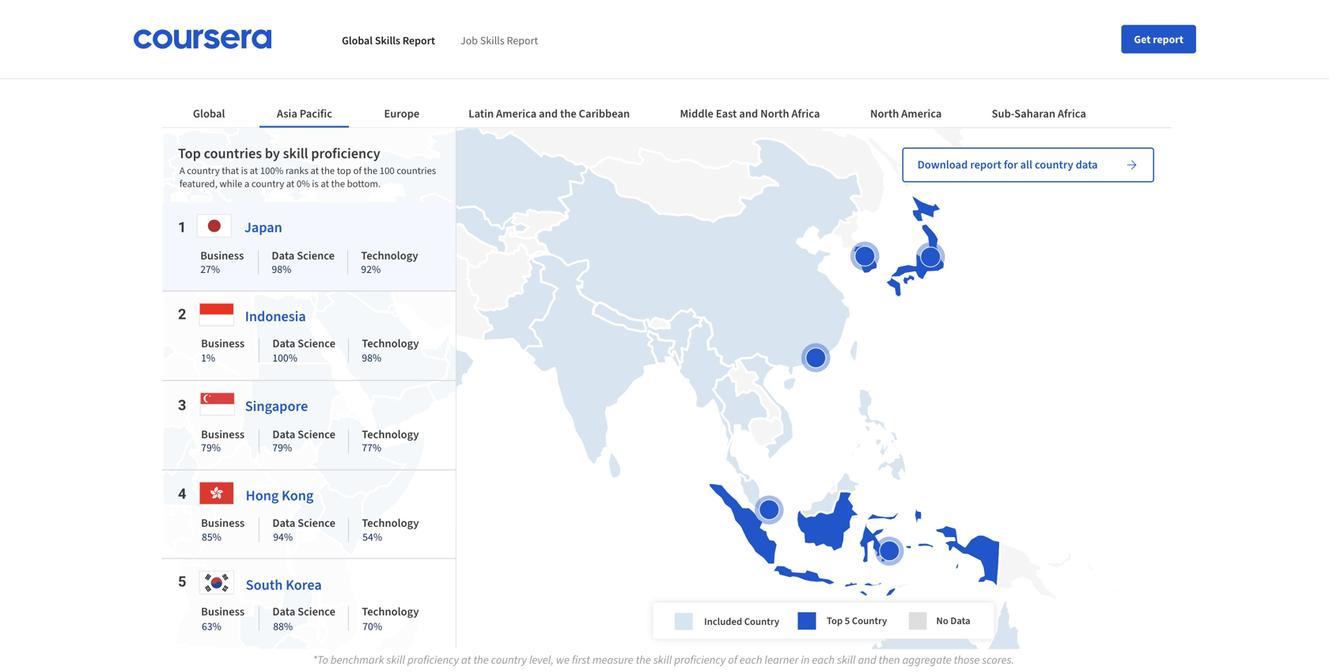 Task type: vqa. For each thing, say whether or not it's contained in the screenshot.
complete
no



Task type: locate. For each thing, give the bounding box(es) containing it.
get report
[[1134, 32, 1184, 46]]

2 skills from the left
[[480, 33, 505, 48]]

coursera logo image
[[133, 29, 272, 49]]

job
[[461, 33, 478, 48]]

2 report from the left
[[507, 33, 538, 48]]

skills right job
[[480, 33, 505, 48]]

0 horizontal spatial report
[[403, 33, 435, 48]]

global skills report
[[342, 33, 435, 48]]

1 horizontal spatial skills
[[480, 33, 505, 48]]

skills for job
[[480, 33, 505, 48]]

0 horizontal spatial skills
[[375, 33, 401, 48]]

report right job
[[507, 33, 538, 48]]

skills right global
[[375, 33, 401, 48]]

report left job
[[403, 33, 435, 48]]

1 horizontal spatial report
[[507, 33, 538, 48]]

job skills report
[[461, 33, 538, 48]]

1 report from the left
[[403, 33, 435, 48]]

report
[[403, 33, 435, 48], [507, 33, 538, 48]]

skills
[[375, 33, 401, 48], [480, 33, 505, 48]]

1 skills from the left
[[375, 33, 401, 48]]



Task type: describe. For each thing, give the bounding box(es) containing it.
skills for global
[[375, 33, 401, 48]]

get report button
[[1122, 25, 1197, 53]]

get
[[1134, 32, 1151, 46]]

report for global skills report
[[403, 33, 435, 48]]

job skills report link
[[461, 33, 538, 48]]

global
[[342, 33, 373, 48]]

report
[[1153, 32, 1184, 46]]

report for job skills report
[[507, 33, 538, 48]]

global skills report link
[[342, 33, 435, 48]]



